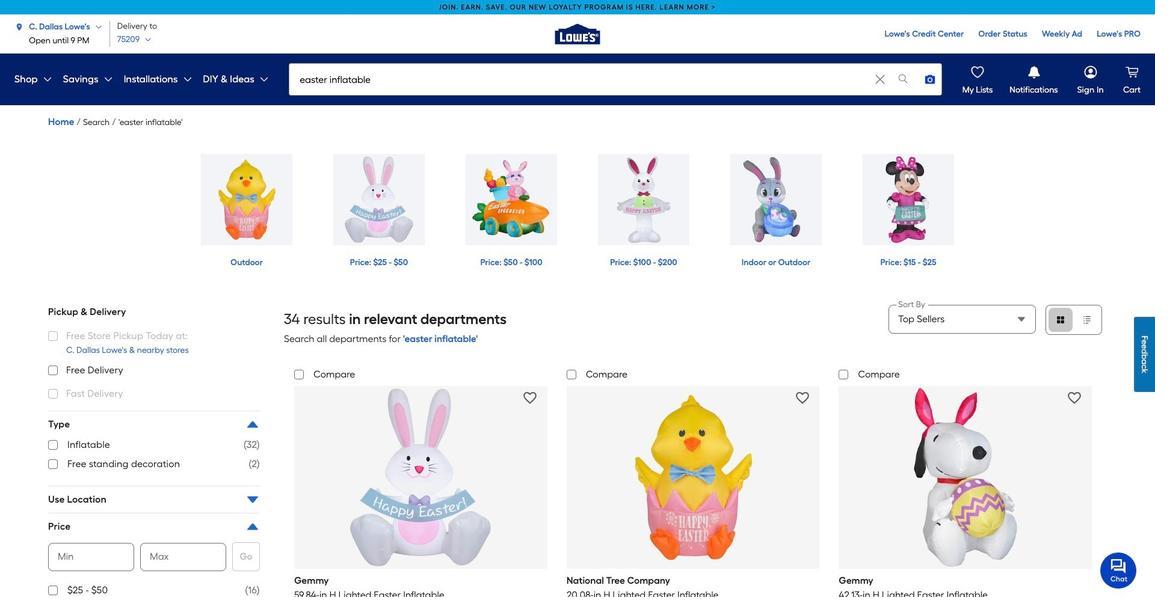 Task type: vqa. For each thing, say whether or not it's contained in the screenshot.
triangle down image
yes



Task type: describe. For each thing, give the bounding box(es) containing it.
location filled image
[[14, 22, 24, 32]]

59.84-in h lighted easter inflatable image
[[331, 388, 511, 568]]

lowe's home improvement cart image
[[1124, 64, 1141, 81]]

20.08-in h lighted easter inflatable image
[[603, 388, 784, 568]]

2 triangle up image from the top
[[246, 520, 260, 535]]

list view image
[[1083, 315, 1093, 325]]

chat invite button image
[[1101, 553, 1138, 589]]

Search Query text field
[[290, 64, 871, 95]]

1 triangle up image from the top
[[246, 418, 260, 432]]

search element
[[83, 116, 110, 130]]

lowe's home improvement lists image
[[970, 64, 987, 81]]

5 easter inflatable image from the left
[[731, 154, 822, 246]]

easter inflatable element
[[118, 116, 183, 130]]

lowe's home improvement notification center image
[[1026, 64, 1043, 81]]

search image
[[898, 73, 910, 85]]

camera image
[[925, 73, 937, 85]]

3 easter inflatable image from the left
[[466, 154, 558, 246]]

2 heart outline image from the left
[[1069, 392, 1082, 405]]

triangle down image
[[246, 493, 260, 508]]

grid view filled image
[[1057, 315, 1066, 325]]

6 easter inflatable image from the left
[[863, 154, 955, 246]]



Task type: locate. For each thing, give the bounding box(es) containing it.
1 heart outline image from the left
[[524, 392, 537, 405]]

1 horizontal spatial heart outline image
[[1069, 392, 1082, 405]]

None search field
[[289, 63, 943, 107]]

2 easter inflatable image from the left
[[334, 154, 425, 246]]

clear element
[[873, 64, 889, 95]]

easter inflatable image
[[201, 154, 293, 246], [334, 154, 425, 246], [466, 154, 558, 246], [598, 154, 690, 246], [731, 154, 822, 246], [863, 154, 955, 246]]

lowe's home improvement account image
[[1083, 64, 1100, 81]]

0 horizontal spatial heart outline image
[[524, 392, 537, 405]]

0 vertical spatial triangle up image
[[246, 418, 260, 432]]

chevron down image
[[99, 75, 113, 84]]

heart outline image
[[796, 392, 810, 405]]

1 vertical spatial triangle up image
[[246, 520, 260, 535]]

clear image
[[875, 73, 887, 85]]

chevron down image
[[90, 23, 102, 30], [140, 36, 152, 43], [38, 75, 52, 84], [178, 75, 192, 84], [255, 75, 269, 84]]

4 easter inflatable image from the left
[[598, 154, 690, 246]]

lowe's home improvement logo image
[[548, 3, 608, 63]]

heart outline image
[[524, 392, 537, 405], [1069, 392, 1082, 405]]

triangle up image
[[246, 418, 260, 432], [246, 520, 260, 535]]

1 easter inflatable image from the left
[[201, 154, 293, 246]]



